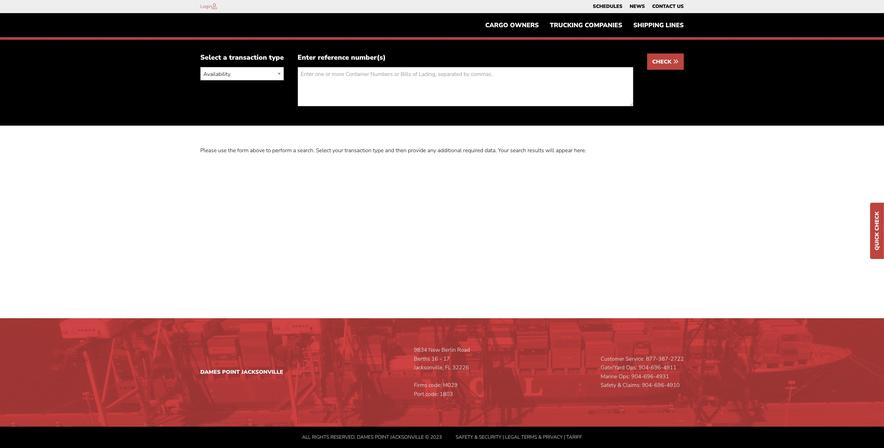 Task type: locate. For each thing, give the bounding box(es) containing it.
code: right port
[[425, 391, 438, 398]]

1 horizontal spatial safety
[[601, 382, 616, 389]]

cargo owners link
[[480, 18, 544, 32]]

schedules link
[[593, 2, 622, 11]]

1 horizontal spatial check
[[873, 212, 881, 231]]

ops: down service:
[[626, 364, 637, 372]]

check
[[652, 58, 673, 66], [873, 212, 881, 231]]

1 vertical spatial select
[[316, 147, 331, 154]]

login
[[200, 3, 212, 10]]

1 horizontal spatial a
[[293, 147, 296, 154]]

2 horizontal spatial &
[[618, 382, 621, 389]]

required
[[463, 147, 483, 154]]

customer
[[601, 355, 624, 363]]

marine
[[601, 373, 617, 381]]

menu bar down schedules link
[[480, 18, 689, 32]]

please use the form above to perform a search. select your transaction type and then provide any additional required data. your search results will appear here.
[[200, 147, 586, 154]]

|
[[503, 434, 504, 441], [564, 434, 565, 441]]

1 vertical spatial jacksonville
[[390, 434, 424, 441]]

perform
[[272, 147, 292, 154]]

footer
[[0, 318, 884, 448]]

shipping
[[633, 21, 664, 29]]

0 horizontal spatial |
[[503, 434, 504, 441]]

above
[[250, 147, 265, 154]]

ops: up "claims:"
[[619, 373, 630, 381]]

terms
[[521, 434, 537, 441]]

companies
[[585, 21, 622, 29]]

0 vertical spatial menu bar
[[589, 2, 687, 11]]

will
[[545, 147, 554, 154]]

0 horizontal spatial dames
[[200, 368, 221, 376]]

| left the tariff
[[564, 434, 565, 441]]

transaction
[[229, 53, 267, 62], [345, 147, 371, 154]]

1 vertical spatial point
[[375, 434, 389, 441]]

menu bar
[[589, 2, 687, 11], [480, 18, 689, 32]]

1 horizontal spatial |
[[564, 434, 565, 441]]

1 horizontal spatial type
[[373, 147, 384, 154]]

696-
[[651, 364, 663, 372], [644, 373, 656, 381], [654, 382, 667, 389]]

0 horizontal spatial transaction
[[229, 53, 267, 62]]

point
[[222, 368, 240, 376], [375, 434, 389, 441]]

0 vertical spatial safety
[[601, 382, 616, 389]]

appear
[[556, 147, 573, 154]]

0 vertical spatial 696-
[[651, 364, 663, 372]]

16
[[432, 355, 438, 363]]

use
[[218, 147, 227, 154]]

1 horizontal spatial transaction
[[345, 147, 371, 154]]

0 vertical spatial point
[[222, 368, 240, 376]]

rights
[[312, 434, 329, 441]]

safety
[[601, 382, 616, 389], [456, 434, 473, 441]]

& right terms
[[538, 434, 542, 441]]

1 vertical spatial dames
[[357, 434, 374, 441]]

contact us link
[[652, 2, 684, 11]]

type left enter
[[269, 53, 284, 62]]

& left "claims:"
[[618, 382, 621, 389]]

1 vertical spatial code:
[[425, 391, 438, 398]]

0 vertical spatial code:
[[429, 382, 442, 389]]

m029
[[443, 382, 458, 389]]

904- down 877-
[[639, 364, 651, 372]]

1803
[[440, 391, 453, 398]]

1 horizontal spatial dames
[[357, 434, 374, 441]]

select
[[200, 53, 221, 62], [316, 147, 331, 154]]

1 vertical spatial menu bar
[[480, 18, 689, 32]]

contact
[[652, 3, 676, 10]]

| left 'legal'
[[503, 434, 504, 441]]

904- right "claims:"
[[642, 382, 654, 389]]

dames
[[200, 368, 221, 376], [357, 434, 374, 441]]

check button
[[647, 54, 684, 70]]

1 vertical spatial 696-
[[644, 373, 656, 381]]

2 vertical spatial 696-
[[654, 382, 667, 389]]

type left and
[[373, 147, 384, 154]]

0 vertical spatial type
[[269, 53, 284, 62]]

©
[[425, 434, 429, 441]]

please
[[200, 147, 217, 154]]

safety left security
[[456, 434, 473, 441]]

4931
[[656, 373, 669, 381]]

a
[[223, 53, 227, 62], [293, 147, 296, 154]]

0 vertical spatial check
[[652, 58, 673, 66]]

tariff link
[[566, 434, 582, 441]]

news link
[[630, 2, 645, 11]]

code: up 1803 at the bottom
[[429, 382, 442, 389]]

2023
[[430, 434, 442, 441]]

1 vertical spatial transaction
[[345, 147, 371, 154]]

jacksonville
[[241, 368, 283, 376], [390, 434, 424, 441]]

safety & security link
[[456, 434, 501, 441]]

here.
[[574, 147, 586, 154]]

0 horizontal spatial &
[[474, 434, 478, 441]]

877-
[[646, 355, 658, 363]]

1 vertical spatial safety
[[456, 434, 473, 441]]

1 vertical spatial 904-
[[631, 373, 644, 381]]

menu bar up shipping
[[589, 2, 687, 11]]

904- up "claims:"
[[631, 373, 644, 381]]

code:
[[429, 382, 442, 389], [425, 391, 438, 398]]

all rights reserved. dames point jacksonville © 2023
[[302, 434, 442, 441]]

0 vertical spatial jacksonville
[[241, 368, 283, 376]]

service:
[[626, 355, 645, 363]]

search
[[510, 147, 526, 154]]

form
[[237, 147, 249, 154]]

1 vertical spatial a
[[293, 147, 296, 154]]

0 horizontal spatial a
[[223, 53, 227, 62]]

1 vertical spatial check
[[873, 212, 881, 231]]

berths
[[414, 355, 430, 363]]

type
[[269, 53, 284, 62], [373, 147, 384, 154]]

1 horizontal spatial select
[[316, 147, 331, 154]]

ops:
[[626, 364, 637, 372], [619, 373, 630, 381]]

safety down marine
[[601, 382, 616, 389]]

select a transaction type
[[200, 53, 284, 62]]

road
[[457, 346, 470, 354]]

0 horizontal spatial select
[[200, 53, 221, 62]]

owners
[[510, 21, 539, 29]]

0 horizontal spatial jacksonville
[[241, 368, 283, 376]]

& left security
[[474, 434, 478, 441]]

quick
[[873, 232, 881, 250]]

0 horizontal spatial check
[[652, 58, 673, 66]]

0 vertical spatial a
[[223, 53, 227, 62]]

us
[[677, 3, 684, 10]]



Task type: describe. For each thing, give the bounding box(es) containing it.
1 vertical spatial type
[[373, 147, 384, 154]]

0 horizontal spatial type
[[269, 53, 284, 62]]

gate/yard
[[601, 364, 625, 372]]

fl
[[445, 364, 451, 372]]

trucking companies link
[[544, 18, 628, 32]]

1 horizontal spatial &
[[538, 434, 542, 441]]

0 vertical spatial ops:
[[626, 364, 637, 372]]

security
[[479, 434, 501, 441]]

2722
[[671, 355, 684, 363]]

enter
[[298, 53, 316, 62]]

safety & security | legal terms & privacy | tariff
[[456, 434, 582, 441]]

1 horizontal spatial point
[[375, 434, 389, 441]]

user image
[[212, 3, 217, 9]]

reference
[[318, 53, 349, 62]]

quick check
[[873, 212, 881, 250]]

& inside customer service: 877-387-2722 gate/yard ops: 904-696-4911 marine ops: 904-696-4931 safety & claims: 904-696-4910
[[618, 382, 621, 389]]

lines
[[666, 21, 684, 29]]

9834
[[414, 346, 427, 354]]

4910
[[667, 382, 680, 389]]

0 vertical spatial select
[[200, 53, 221, 62]]

shipping lines
[[633, 21, 684, 29]]

then
[[396, 147, 407, 154]]

menu bar containing schedules
[[589, 2, 687, 11]]

new
[[429, 346, 440, 354]]

your
[[498, 147, 509, 154]]

2 vertical spatial 904-
[[642, 382, 654, 389]]

provide
[[408, 147, 426, 154]]

all
[[302, 434, 311, 441]]

legal terms & privacy link
[[505, 434, 563, 441]]

9834 new berlin road berths 16 - 17 jacksonville, fl 32226
[[414, 346, 470, 372]]

387-
[[658, 355, 671, 363]]

any
[[427, 147, 436, 154]]

0 vertical spatial 904-
[[639, 364, 651, 372]]

firms code:  m029 port code:  1803
[[414, 382, 458, 398]]

angle double right image
[[673, 59, 679, 64]]

0 horizontal spatial point
[[222, 368, 240, 376]]

4911
[[663, 364, 676, 372]]

32226
[[452, 364, 469, 372]]

berlin
[[441, 346, 456, 354]]

and
[[385, 147, 394, 154]]

privacy
[[543, 434, 563, 441]]

news
[[630, 3, 645, 10]]

-
[[440, 355, 442, 363]]

trucking companies
[[550, 21, 622, 29]]

data.
[[485, 147, 497, 154]]

check inside quick check link
[[873, 212, 881, 231]]

additional
[[438, 147, 462, 154]]

to
[[266, 147, 271, 154]]

reserved.
[[330, 434, 356, 441]]

menu bar containing cargo owners
[[480, 18, 689, 32]]

2 | from the left
[[564, 434, 565, 441]]

quick check link
[[870, 203, 884, 259]]

results
[[528, 147, 544, 154]]

port
[[414, 391, 424, 398]]

check inside check button
[[652, 58, 673, 66]]

firms
[[414, 382, 427, 389]]

claims:
[[623, 382, 641, 389]]

0 vertical spatial transaction
[[229, 53, 267, 62]]

legal
[[505, 434, 520, 441]]

shipping lines link
[[628, 18, 689, 32]]

enter reference number(s)
[[298, 53, 386, 62]]

customer service: 877-387-2722 gate/yard ops: 904-696-4911 marine ops: 904-696-4931 safety & claims: 904-696-4910
[[601, 355, 684, 389]]

schedules
[[593, 3, 622, 10]]

contact us
[[652, 3, 684, 10]]

trucking
[[550, 21, 583, 29]]

footer containing 9834 new berlin road
[[0, 318, 884, 448]]

number(s)
[[351, 53, 386, 62]]

1 | from the left
[[503, 434, 504, 441]]

safety inside customer service: 877-387-2722 gate/yard ops: 904-696-4911 marine ops: 904-696-4931 safety & claims: 904-696-4910
[[601, 382, 616, 389]]

login link
[[200, 3, 212, 10]]

Enter reference number(s) text field
[[298, 67, 633, 106]]

cargo owners
[[485, 21, 539, 29]]

the
[[228, 147, 236, 154]]

1 horizontal spatial jacksonville
[[390, 434, 424, 441]]

17
[[443, 355, 450, 363]]

cargo
[[485, 21, 508, 29]]

1 vertical spatial ops:
[[619, 373, 630, 381]]

dames point jacksonville
[[200, 368, 283, 376]]

0 vertical spatial dames
[[200, 368, 221, 376]]

your
[[332, 147, 343, 154]]

jacksonville,
[[414, 364, 444, 372]]

0 horizontal spatial safety
[[456, 434, 473, 441]]

search.
[[297, 147, 315, 154]]

tariff
[[566, 434, 582, 441]]



Task type: vqa. For each thing, say whether or not it's contained in the screenshot.
second the Day
no



